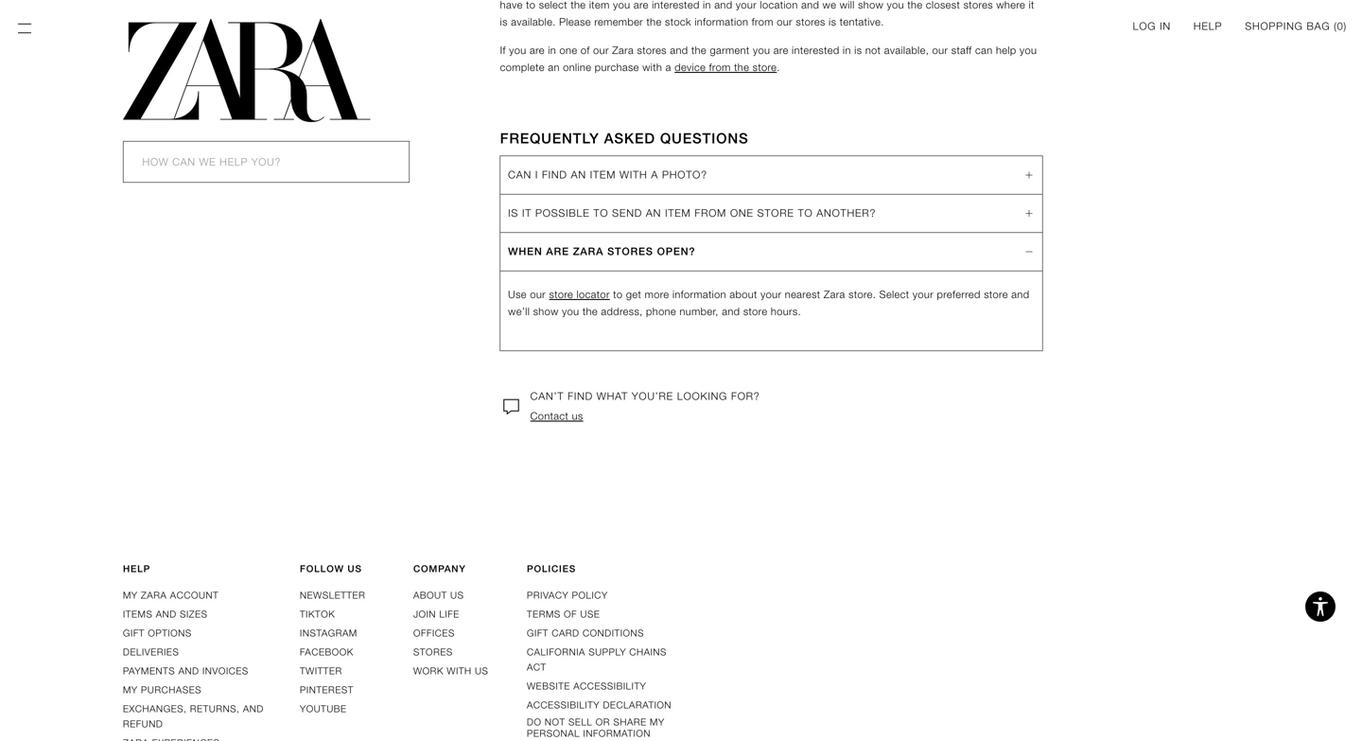 Task type: describe. For each thing, give the bounding box(es) containing it.
is it possible to send an item from one store to another? button
[[501, 194, 1043, 232]]

us right work
[[475, 665, 489, 677]]

0 vertical spatial accessibility
[[574, 680, 647, 692]]

deliveries link
[[123, 646, 179, 658]]

shopping bag ( 0 )
[[1246, 20, 1348, 32]]

store.
[[849, 288, 877, 300]]

1 vertical spatial accessibility
[[527, 699, 600, 711]]

garment
[[710, 44, 750, 56]]

about us join life offices stores work with us
[[414, 589, 489, 677]]

terms of use link
[[527, 608, 600, 620]]

exchanges, returns, and refund link
[[123, 703, 264, 730]]

you right help
[[1020, 44, 1038, 56]]

store
[[758, 207, 795, 219]]

the inside if you are in one of our zara stores and the garment you are interested in is not available, our staff can help you complete an online purchase with a
[[692, 44, 707, 56]]

an inside dropdown button
[[571, 169, 587, 181]]

account
[[170, 589, 219, 601]]

available,
[[885, 44, 930, 56]]

when are zara stores open? button
[[501, 233, 1043, 271]]

can
[[508, 169, 532, 181]]

my zara account link
[[123, 589, 219, 601]]

select
[[880, 288, 910, 300]]

payments and invoices link
[[123, 665, 249, 677]]

1 my from the top
[[123, 589, 138, 601]]

declaration
[[603, 699, 672, 711]]

join
[[414, 608, 436, 620]]

with
[[620, 169, 648, 181]]

youtube link
[[300, 703, 347, 714]]

work
[[414, 665, 444, 677]]

1 vertical spatial and
[[1012, 288, 1030, 300]]

1 horizontal spatial and
[[722, 306, 740, 317]]

not
[[545, 716, 566, 728]]

another?
[[817, 207, 877, 219]]

do not sell or share my personal information button
[[527, 716, 685, 739]]

less image for can i find an item with a photo?
[[1018, 169, 1041, 181]]

newsletter link
[[300, 589, 366, 601]]

looking
[[677, 390, 728, 402]]

can
[[976, 44, 993, 56]]

2 horizontal spatial our
[[933, 44, 949, 56]]

use our store locator
[[508, 288, 610, 300]]

device from the store .
[[675, 61, 781, 73]]

an inside dropdown button
[[646, 207, 662, 219]]

conditions
[[583, 627, 645, 639]]

help
[[997, 44, 1017, 56]]

sell
[[569, 716, 593, 728]]

preferred
[[937, 288, 981, 300]]

you right if
[[509, 44, 527, 56]]

card
[[552, 627, 580, 639]]

and inside if you are in one of our zara stores and the garment you are interested in is not available, our staff can help you complete an online purchase with a
[[670, 44, 688, 56]]

0 horizontal spatial our
[[530, 288, 546, 300]]

accessibility image
[[1302, 588, 1340, 626]]

policy
[[572, 589, 608, 601]]

0 status
[[1338, 20, 1344, 32]]

follow
[[300, 563, 344, 574]]

youtube
[[300, 703, 347, 714]]

2 your from the left
[[913, 288, 934, 300]]

0
[[1338, 20, 1344, 32]]

send
[[612, 207, 643, 219]]

phone
[[646, 306, 677, 317]]

1 your from the left
[[761, 288, 782, 300]]

facebook
[[300, 646, 354, 658]]

stores link
[[414, 646, 453, 658]]

zara for our
[[613, 44, 634, 56]]

find
[[568, 390, 593, 402]]

.
[[777, 61, 781, 73]]

use
[[581, 608, 600, 620]]

you inside to get more information about your nearest zara store. select your preferred store and we'll show you the address, phone number, and store hours.
[[562, 306, 580, 317]]

1 vertical spatial help
[[123, 563, 151, 574]]

we'll
[[508, 306, 530, 317]]

2 my from the top
[[123, 684, 138, 695]]

from
[[709, 61, 731, 73]]

life
[[440, 608, 460, 620]]

1 vertical spatial the
[[735, 61, 750, 73]]

store locator link
[[549, 288, 610, 300]]

gift options link
[[123, 627, 192, 639]]

stores
[[637, 44, 667, 56]]

plus image
[[1024, 164, 1036, 186]]

newsletter tiktok instagram facebook twitter pinterest youtube
[[300, 589, 366, 714]]

about
[[730, 288, 758, 300]]

use
[[508, 288, 527, 300]]

zara logo united states. image
[[123, 19, 371, 122]]

purchases
[[141, 684, 202, 695]]

is it possible to send an item from one store to another?
[[508, 207, 877, 219]]

log in
[[1133, 20, 1172, 32]]

newsletter
[[300, 589, 366, 601]]

policies
[[527, 563, 576, 574]]

instagram link
[[300, 627, 358, 639]]

website accessibility link
[[527, 680, 647, 692]]

of
[[581, 44, 590, 56]]

website
[[527, 680, 571, 692]]

tiktok
[[300, 608, 335, 620]]

complete
[[500, 61, 545, 73]]

in
[[1160, 20, 1172, 32]]

us up life
[[451, 589, 464, 601]]

refund
[[123, 718, 163, 730]]

more
[[645, 288, 670, 300]]

sizes
[[180, 608, 208, 620]]

with inside if you are in one of our zara stores and the garment you are interested in is not available, our staff can help you complete an online purchase with a
[[643, 61, 663, 73]]

accessibility declaration link
[[527, 699, 672, 711]]

staff
[[952, 44, 972, 56]]

company
[[414, 563, 466, 574]]

invoices
[[202, 665, 249, 677]]

or
[[596, 716, 610, 728]]

if
[[500, 44, 506, 56]]



Task type: vqa. For each thing, say whether or not it's contained in the screenshot.
WHEN ARE ZARA STORES OPEN?
yes



Task type: locate. For each thing, give the bounding box(es) containing it.
0 horizontal spatial help
[[123, 563, 151, 574]]

0 vertical spatial an
[[571, 169, 587, 181]]

accessibility
[[574, 680, 647, 692], [527, 699, 600, 711]]

2 horizontal spatial and
[[1012, 288, 1030, 300]]

zara up purchase
[[613, 44, 634, 56]]

twitter
[[300, 665, 342, 677]]

your up the hours.
[[761, 288, 782, 300]]

item inside dropdown button
[[665, 207, 691, 219]]

an
[[571, 169, 587, 181], [646, 207, 662, 219]]

gift
[[123, 627, 145, 639]]

terms
[[527, 608, 561, 620]]

1 horizontal spatial and
[[178, 665, 199, 677]]

accessibility up accessibility declaration link
[[574, 680, 647, 692]]

0 horizontal spatial to
[[594, 207, 609, 219]]

zara left store.
[[824, 288, 846, 300]]

an right find
[[571, 169, 587, 181]]

log in link
[[1133, 19, 1172, 34]]

0 vertical spatial less image
[[1018, 169, 1041, 181]]

get
[[626, 288, 642, 300]]

2 vertical spatial and
[[722, 306, 740, 317]]

it
[[522, 207, 532, 219]]

and down less icon
[[1012, 288, 1030, 300]]

open menu image
[[15, 19, 34, 38]]

1 horizontal spatial in
[[843, 44, 852, 56]]

item left from
[[665, 207, 691, 219]]

for?
[[732, 390, 760, 402]]

2 are from the left
[[774, 44, 789, 56]]

zara inside to get more information about your nearest zara store. select your preferred store and we'll show you the address, phone number, and store hours.
[[824, 288, 846, 300]]

and down about
[[722, 306, 740, 317]]

less image up plus image
[[1018, 169, 1041, 181]]

0 horizontal spatial and
[[156, 608, 177, 620]]

our up show
[[530, 288, 546, 300]]

share
[[614, 716, 647, 728]]

0 vertical spatial item
[[590, 169, 616, 181]]

one
[[731, 207, 754, 219]]

0 vertical spatial my
[[123, 589, 138, 601]]

can i find an item with a photo?
[[508, 169, 708, 181]]

help link
[[1194, 19, 1223, 34]]

help up my zara account link
[[123, 563, 151, 574]]

questions
[[660, 130, 749, 147]]

frequently
[[500, 130, 600, 147]]

less image
[[1024, 240, 1036, 263]]

photo?
[[662, 169, 708, 181]]

your
[[761, 288, 782, 300], [913, 288, 934, 300]]

1 in from the left
[[548, 44, 557, 56]]

1 horizontal spatial with
[[643, 61, 663, 73]]

us right the follow
[[348, 563, 362, 574]]

1 horizontal spatial zara
[[573, 245, 604, 257]]

0 horizontal spatial zara
[[613, 44, 634, 56]]

1 are from the left
[[530, 44, 545, 56]]

you right "garment"
[[753, 44, 771, 56]]

pinterest link
[[300, 684, 354, 695]]

0 vertical spatial zara
[[573, 245, 604, 257]]

what
[[597, 390, 628, 402]]

address,
[[601, 306, 643, 317]]

device from the store link
[[675, 61, 777, 73]]

stores
[[608, 245, 654, 257]]

you down store locator link
[[562, 306, 580, 317]]

2 horizontal spatial the
[[735, 61, 750, 73]]

can't find what you're looking for? contact us
[[531, 390, 760, 422]]

are up .
[[774, 44, 789, 56]]

an right send
[[646, 207, 662, 219]]

when are zara stores open?
[[508, 245, 696, 257]]

zara for nearest
[[824, 288, 846, 300]]

2 in from the left
[[843, 44, 852, 56]]

2 less image from the top
[[1018, 208, 1041, 219]]

to left send
[[594, 207, 609, 219]]

0 horizontal spatial are
[[530, 44, 545, 56]]

information
[[673, 288, 727, 300]]

0 horizontal spatial your
[[761, 288, 782, 300]]

1 horizontal spatial your
[[913, 288, 934, 300]]

my purchases link
[[123, 684, 202, 695]]

(
[[1335, 20, 1338, 32]]

1 horizontal spatial help
[[1194, 20, 1223, 32]]

to right store
[[798, 207, 813, 219]]

number,
[[680, 306, 719, 317]]

the up device on the top of the page
[[692, 44, 707, 56]]

hours.
[[771, 306, 802, 317]]

nearest
[[785, 288, 821, 300]]

1 to from the left
[[594, 207, 609, 219]]

about us link
[[414, 589, 464, 601]]

california supply chains act link
[[527, 646, 667, 673]]

0 horizontal spatial and
[[670, 44, 688, 56]]

when
[[508, 245, 543, 257]]

join life link
[[414, 608, 460, 620]]

and up a
[[670, 44, 688, 56]]

1 vertical spatial and
[[178, 665, 199, 677]]

our right of at top left
[[594, 44, 609, 56]]

from
[[695, 207, 727, 219]]

are up complete
[[530, 44, 545, 56]]

0 horizontal spatial with
[[447, 665, 472, 677]]

exchanges,
[[123, 703, 187, 714]]

are
[[546, 245, 570, 257]]

in left is
[[843, 44, 852, 56]]

zara right are
[[573, 245, 604, 257]]

less image for is it possible to send an item from one store to another?
[[1018, 208, 1041, 219]]

options
[[148, 627, 192, 639]]

zara inside when are zara stores open? dropdown button
[[573, 245, 604, 257]]

1 horizontal spatial the
[[692, 44, 707, 56]]

our left staff
[[933, 44, 949, 56]]

shopping
[[1246, 20, 1304, 32]]

not
[[866, 44, 881, 56]]

instagram
[[300, 627, 358, 639]]

california
[[527, 646, 586, 658]]

the down "garment"
[[735, 61, 750, 73]]

1 horizontal spatial our
[[594, 44, 609, 56]]

to get more information about your nearest zara store. select your preferred store and we'll show you the address, phone number, and store hours.
[[508, 288, 1033, 317]]

2 vertical spatial the
[[583, 306, 598, 317]]

0 horizontal spatial an
[[571, 169, 587, 181]]

1 horizontal spatial are
[[774, 44, 789, 56]]

0 vertical spatial and
[[156, 608, 177, 620]]

follow us
[[300, 563, 362, 574]]

in left one
[[548, 44, 557, 56]]

1 horizontal spatial item
[[665, 207, 691, 219]]

the inside to get more information about your nearest zara store. select your preferred store and we'll show you the address, phone number, and store hours.
[[583, 306, 598, 317]]

1 horizontal spatial to
[[798, 207, 813, 219]]

0 vertical spatial and
[[670, 44, 688, 56]]

an
[[548, 61, 560, 73]]

1 less image from the top
[[1018, 169, 1041, 181]]

stores
[[414, 646, 453, 658]]

and up options
[[156, 608, 177, 620]]

1 vertical spatial item
[[665, 207, 691, 219]]

you
[[509, 44, 527, 56], [753, 44, 771, 56], [1020, 44, 1038, 56], [562, 306, 580, 317]]

less image
[[1018, 169, 1041, 181], [1018, 208, 1041, 219]]

item left 'with'
[[590, 169, 616, 181]]

1 vertical spatial my
[[123, 684, 138, 695]]

facebook link
[[300, 646, 354, 658]]

1 vertical spatial zara
[[824, 288, 846, 300]]

my down payments
[[123, 684, 138, 695]]

work with us link
[[414, 665, 489, 677]]

contact
[[531, 410, 569, 422]]

with right work
[[447, 665, 472, 677]]

0 vertical spatial help
[[1194, 20, 1223, 32]]

with inside 'about us join life offices stores work with us'
[[447, 665, 472, 677]]

chains
[[630, 646, 667, 658]]

device
[[675, 61, 706, 73]]

a
[[651, 169, 659, 181]]

0 horizontal spatial in
[[548, 44, 557, 56]]

my
[[650, 716, 665, 728]]

1 vertical spatial zara
[[141, 589, 167, 601]]

my up items
[[123, 589, 138, 601]]

and right returns,
[[243, 703, 264, 714]]

accessibility up not
[[527, 699, 600, 711]]

the down the 'locator'
[[583, 306, 598, 317]]

privacy policy link
[[527, 589, 608, 601]]

my
[[123, 589, 138, 601], [123, 684, 138, 695]]

plus image
[[1024, 202, 1036, 225]]

online
[[563, 61, 592, 73]]

less image inside 'can i find an item with a photo?' dropdown button
[[1018, 169, 1041, 181]]

locator
[[577, 288, 610, 300]]

1 horizontal spatial zara
[[824, 288, 846, 300]]

zara inside if you are in one of our zara stores and the garment you are interested in is not available, our staff can help you complete an online purchase with a
[[613, 44, 634, 56]]

0 horizontal spatial the
[[583, 306, 598, 317]]

can i find an item with a photo? button
[[501, 156, 1043, 194]]

How can we help you? search field
[[123, 141, 410, 183]]

1 vertical spatial with
[[447, 665, 472, 677]]

help
[[1194, 20, 1223, 32], [123, 563, 151, 574]]

0 vertical spatial the
[[692, 44, 707, 56]]

1 vertical spatial less image
[[1018, 208, 1041, 219]]

are
[[530, 44, 545, 56], [774, 44, 789, 56]]

and up purchases
[[178, 665, 199, 677]]

personal
[[527, 728, 580, 739]]

0 horizontal spatial zara
[[141, 589, 167, 601]]

with
[[643, 61, 663, 73], [447, 665, 472, 677]]

0 horizontal spatial item
[[590, 169, 616, 181]]

us inside the can't find what you're looking for? contact us
[[572, 410, 584, 422]]

zara
[[573, 245, 604, 257], [141, 589, 167, 601]]

payments
[[123, 665, 175, 677]]

your right select
[[913, 288, 934, 300]]

item inside dropdown button
[[590, 169, 616, 181]]

i
[[536, 169, 539, 181]]

zara up items and sizes link
[[141, 589, 167, 601]]

supply
[[589, 646, 627, 658]]

if you are in one of our zara stores and the garment you are interested in is not available, our staff can help you complete an online purchase with a
[[500, 44, 1041, 73]]

interested
[[792, 44, 840, 56]]

zara inside my zara account items and sizes gift options deliveries payments and invoices my purchases exchanges, returns, and refund
[[141, 589, 167, 601]]

can't
[[531, 390, 564, 402]]

with left a
[[643, 61, 663, 73]]

2 horizontal spatial and
[[243, 703, 264, 714]]

availability of an in-store item element
[[500, 0, 1044, 91]]

2 to from the left
[[798, 207, 813, 219]]

to
[[614, 288, 623, 300]]

offices
[[414, 627, 455, 639]]

0 vertical spatial zara
[[613, 44, 634, 56]]

bag
[[1307, 20, 1331, 32]]

returns,
[[190, 703, 240, 714]]

us down "find"
[[572, 410, 584, 422]]

0 vertical spatial with
[[643, 61, 663, 73]]

help right in
[[1194, 20, 1223, 32]]

1 vertical spatial an
[[646, 207, 662, 219]]

2 vertical spatial and
[[243, 703, 264, 714]]

less image down plus icon
[[1018, 208, 1041, 219]]

1 horizontal spatial an
[[646, 207, 662, 219]]



